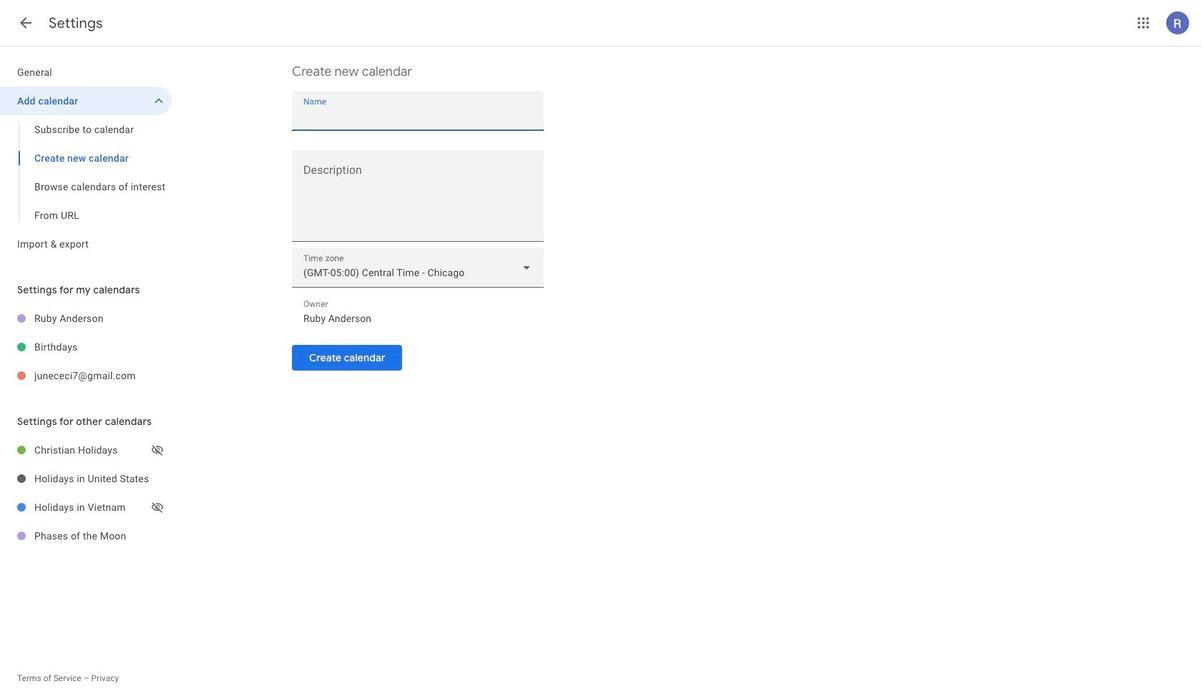 Task type: vqa. For each thing, say whether or not it's contained in the screenshot.
bottom Thu
no



Task type: describe. For each thing, give the bounding box(es) containing it.
phases of the moon tree item
[[0, 522, 172, 550]]

christian holidays tree item
[[0, 436, 172, 464]]

junececi7@gmail.com tree item
[[0, 361, 172, 390]]

ruby anderson tree item
[[0, 304, 172, 333]]

3 tree from the top
[[0, 436, 172, 550]]

add calendar tree item
[[0, 87, 172, 115]]



Task type: locate. For each thing, give the bounding box(es) containing it.
None text field
[[303, 106, 532, 126], [303, 308, 532, 328], [303, 106, 532, 126], [303, 308, 532, 328]]

2 tree from the top
[[0, 304, 172, 390]]

holidays in vietnam tree item
[[0, 493, 172, 522]]

None text field
[[292, 167, 544, 235]]

group
[[0, 115, 172, 230]]

0 vertical spatial tree
[[0, 58, 172, 258]]

go back image
[[17, 14, 34, 31]]

holidays in united states tree item
[[0, 464, 172, 493]]

None field
[[292, 248, 544, 288]]

birthdays tree item
[[0, 333, 172, 361]]

2 vertical spatial tree
[[0, 436, 172, 550]]

tree
[[0, 58, 172, 258], [0, 304, 172, 390], [0, 436, 172, 550]]

1 tree from the top
[[0, 58, 172, 258]]

1 vertical spatial tree
[[0, 304, 172, 390]]

heading
[[49, 14, 103, 32]]



